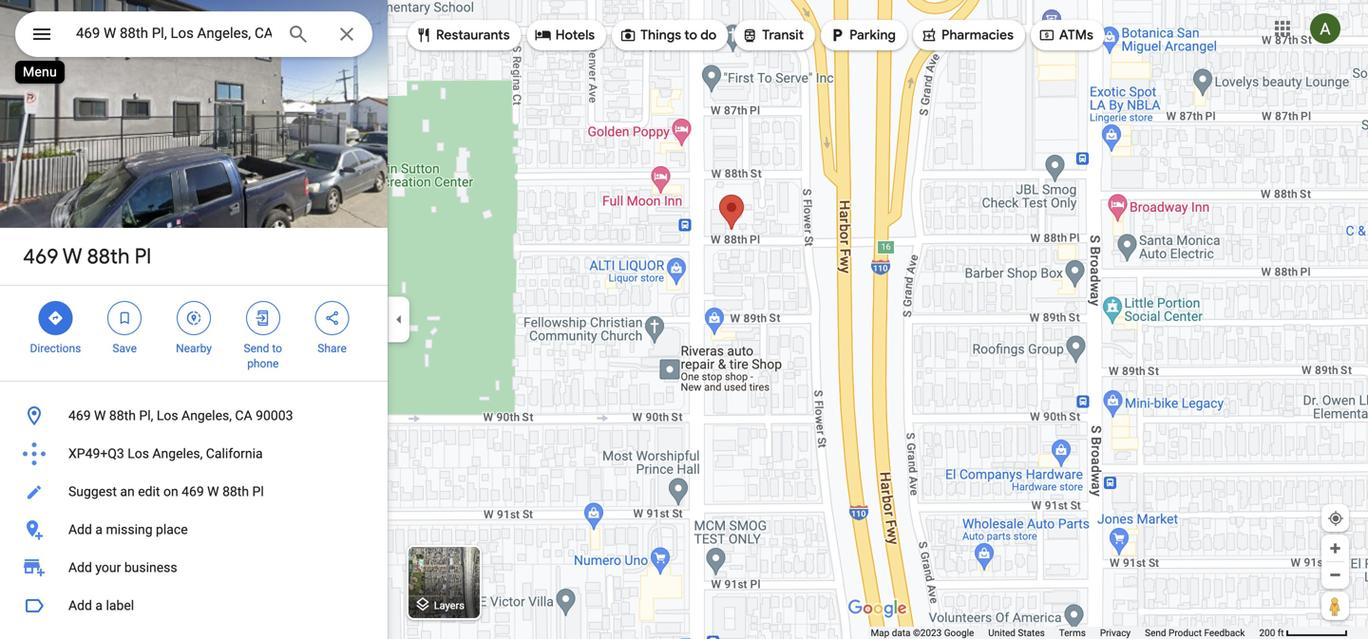 Task type: vqa. For each thing, say whether or not it's contained in the screenshot.
1st 1 stop from the bottom
no



Task type: locate. For each thing, give the bounding box(es) containing it.
send up phone
[[244, 342, 269, 355]]

469 up xp49+q3
[[68, 408, 91, 424]]

469 up 
[[23, 243, 58, 270]]

1 vertical spatial pl
[[252, 484, 264, 500]]

nearby
[[176, 342, 212, 355]]

1 vertical spatial los
[[128, 446, 149, 462]]

a left label
[[95, 598, 103, 614]]

88th down california
[[222, 484, 249, 500]]

2 add from the top
[[68, 560, 92, 576]]

los down pl,
[[128, 446, 149, 462]]

0 vertical spatial to
[[684, 27, 697, 44]]

1 vertical spatial a
[[95, 598, 103, 614]]

0 horizontal spatial los
[[128, 446, 149, 462]]

none field inside the 469 w 88th pl, los angeles, ca 90003 field
[[76, 22, 272, 45]]

0 horizontal spatial send
[[244, 342, 269, 355]]

1 horizontal spatial los
[[157, 408, 178, 424]]

send left the product
[[1145, 627, 1166, 639]]

 atms
[[1038, 25, 1093, 46]]

0 horizontal spatial pl
[[134, 243, 151, 270]]

add inside "link"
[[68, 560, 92, 576]]

a for missing
[[95, 522, 103, 538]]

1 horizontal spatial 469
[[68, 408, 91, 424]]

 restaurants
[[415, 25, 510, 46]]

angeles, left ca
[[182, 408, 232, 424]]

pl
[[134, 243, 151, 270], [252, 484, 264, 500]]

469 right the "on"
[[182, 484, 204, 500]]

90003
[[256, 408, 293, 424]]

pl up actions for 469 w 88th pl region
[[134, 243, 151, 270]]


[[921, 25, 938, 46]]

feedback
[[1204, 627, 1245, 639]]

ft
[[1278, 627, 1284, 639]]

469 w 88th pl main content
[[0, 0, 388, 639]]

1 vertical spatial w
[[94, 408, 106, 424]]

 hotels
[[535, 25, 595, 46]]

w inside the 469 w 88th pl, los angeles, ca 90003 button
[[94, 408, 106, 424]]

0 vertical spatial send
[[244, 342, 269, 355]]

0 vertical spatial 88th
[[87, 243, 130, 270]]

w up xp49+q3
[[94, 408, 106, 424]]

to inside  things to do
[[684, 27, 697, 44]]

layers
[[434, 600, 464, 612]]

a
[[95, 522, 103, 538], [95, 598, 103, 614]]

los
[[157, 408, 178, 424], [128, 446, 149, 462]]

88th up the  in the left of the page
[[87, 243, 130, 270]]

0 vertical spatial a
[[95, 522, 103, 538]]

3 add from the top
[[68, 598, 92, 614]]

states
[[1018, 627, 1045, 639]]

add down suggest
[[68, 522, 92, 538]]

california
[[206, 446, 263, 462]]

 button
[[15, 11, 68, 61]]

transit
[[762, 27, 804, 44]]

88th for pl
[[87, 243, 130, 270]]

1 vertical spatial 88th
[[109, 408, 136, 424]]

w right the "on"
[[207, 484, 219, 500]]

add for add a missing place
[[68, 522, 92, 538]]

map
[[871, 627, 889, 639]]

send inside the send product feedback button
[[1145, 627, 1166, 639]]

0 horizontal spatial w
[[62, 243, 82, 270]]

2 horizontal spatial 469
[[182, 484, 204, 500]]

angeles,
[[182, 408, 232, 424], [152, 446, 203, 462]]


[[30, 20, 53, 48]]

add a label
[[68, 598, 134, 614]]

0 vertical spatial w
[[62, 243, 82, 270]]

0 vertical spatial add
[[68, 522, 92, 538]]

add your business link
[[0, 549, 388, 587]]

an
[[120, 484, 135, 500]]

united states
[[988, 627, 1045, 639]]

88th
[[87, 243, 130, 270], [109, 408, 136, 424], [222, 484, 249, 500]]

zoom out image
[[1328, 568, 1342, 582]]

google maps element
[[0, 0, 1368, 639]]

add a missing place
[[68, 522, 188, 538]]

atms
[[1059, 27, 1093, 44]]

1 horizontal spatial to
[[684, 27, 697, 44]]

a left missing
[[95, 522, 103, 538]]

pl down california
[[252, 484, 264, 500]]

88th left pl,
[[109, 408, 136, 424]]

add left your
[[68, 560, 92, 576]]

2 vertical spatial w
[[207, 484, 219, 500]]

do
[[700, 27, 717, 44]]

things
[[640, 27, 681, 44]]

add
[[68, 522, 92, 538], [68, 560, 92, 576], [68, 598, 92, 614]]

2 horizontal spatial w
[[207, 484, 219, 500]]


[[116, 308, 133, 329]]

0 vertical spatial pl
[[134, 243, 151, 270]]

suggest an edit on 469 w 88th pl
[[68, 484, 264, 500]]

send
[[244, 342, 269, 355], [1145, 627, 1166, 639]]

469
[[23, 243, 58, 270], [68, 408, 91, 424], [182, 484, 204, 500]]

0 horizontal spatial 469
[[23, 243, 58, 270]]

1 vertical spatial to
[[272, 342, 282, 355]]

1 add from the top
[[68, 522, 92, 538]]

add a missing place button
[[0, 511, 388, 549]]

to up phone
[[272, 342, 282, 355]]

send for send to phone
[[244, 342, 269, 355]]


[[415, 25, 432, 46]]

united states button
[[988, 627, 1045, 639]]

send inside send to phone
[[244, 342, 269, 355]]

add your business
[[68, 560, 177, 576]]

 transit
[[741, 25, 804, 46]]

to left do
[[684, 27, 697, 44]]

label
[[106, 598, 134, 614]]

los right pl,
[[157, 408, 178, 424]]

None field
[[76, 22, 272, 45]]

1 a from the top
[[95, 522, 103, 538]]

to inside send to phone
[[272, 342, 282, 355]]

1 vertical spatial add
[[68, 560, 92, 576]]

add left label
[[68, 598, 92, 614]]

footer containing map data ©2023 google
[[871, 627, 1259, 639]]

2 vertical spatial add
[[68, 598, 92, 614]]

to
[[684, 27, 697, 44], [272, 342, 282, 355]]

1 horizontal spatial send
[[1145, 627, 1166, 639]]

show street view coverage image
[[1321, 592, 1349, 620]]

0 horizontal spatial to
[[272, 342, 282, 355]]

footer
[[871, 627, 1259, 639]]

missing
[[106, 522, 153, 538]]

on
[[163, 484, 178, 500]]

collapse side panel image
[[389, 309, 409, 330]]

pl inside suggest an edit on 469 w 88th pl button
[[252, 484, 264, 500]]

w up 
[[62, 243, 82, 270]]

w
[[62, 243, 82, 270], [94, 408, 106, 424], [207, 484, 219, 500]]

angeles, down 469 w 88th pl, los angeles, ca 90003
[[152, 446, 203, 462]]

1 vertical spatial send
[[1145, 627, 1166, 639]]

1 horizontal spatial w
[[94, 408, 106, 424]]

0 vertical spatial 469
[[23, 243, 58, 270]]

2 a from the top
[[95, 598, 103, 614]]

1 horizontal spatial pl
[[252, 484, 264, 500]]

1 vertical spatial 469
[[68, 408, 91, 424]]

restaurants
[[436, 27, 510, 44]]

footer inside the google maps element
[[871, 627, 1259, 639]]



Task type: describe. For each thing, give the bounding box(es) containing it.

[[324, 308, 341, 329]]


[[828, 25, 846, 46]]

200 ft button
[[1259, 627, 1348, 639]]

suggest an edit on 469 w 88th pl button
[[0, 473, 388, 511]]

©2023
[[913, 627, 942, 639]]

 parking
[[828, 25, 896, 46]]

2 vertical spatial 469
[[182, 484, 204, 500]]

product
[[1169, 627, 1202, 639]]

data
[[892, 627, 911, 639]]

469 w 88th pl
[[23, 243, 151, 270]]

add for add a label
[[68, 598, 92, 614]]

google
[[944, 627, 974, 639]]

suggest
[[68, 484, 117, 500]]

privacy
[[1100, 627, 1131, 639]]

zoom in image
[[1328, 542, 1342, 556]]


[[1038, 25, 1055, 46]]

0 vertical spatial angeles,
[[182, 408, 232, 424]]

save
[[112, 342, 137, 355]]

share
[[318, 342, 347, 355]]

send to phone
[[244, 342, 282, 371]]

send product feedback
[[1145, 627, 1245, 639]]

pl,
[[139, 408, 153, 424]]

send product feedback button
[[1145, 627, 1245, 639]]

show your location image
[[1327, 510, 1344, 527]]

edit
[[138, 484, 160, 500]]

2 vertical spatial 88th
[[222, 484, 249, 500]]


[[254, 308, 272, 329]]

xp49+q3 los angeles, california button
[[0, 435, 388, 473]]

ca
[[235, 408, 252, 424]]

hotels
[[555, 27, 595, 44]]

place
[[156, 522, 188, 538]]

google account: angela cha  
(angela.cha@adept.ai) image
[[1310, 13, 1340, 44]]

your
[[95, 560, 121, 576]]

 pharmacies
[[921, 25, 1014, 46]]

send for send product feedback
[[1145, 627, 1166, 639]]

actions for 469 w 88th pl region
[[0, 286, 388, 381]]

business
[[124, 560, 177, 576]]


[[620, 25, 637, 46]]

united
[[988, 627, 1016, 639]]

 things to do
[[620, 25, 717, 46]]


[[535, 25, 552, 46]]

 search field
[[15, 11, 372, 61]]

add a label button
[[0, 587, 388, 625]]

w for 469 w 88th pl
[[62, 243, 82, 270]]

privacy button
[[1100, 627, 1131, 639]]

88th for pl,
[[109, 408, 136, 424]]

469 for 469 w 88th pl
[[23, 243, 58, 270]]

w for 469 w 88th pl, los angeles, ca 90003
[[94, 408, 106, 424]]

200
[[1259, 627, 1275, 639]]

469 W 88th Pl, Los Angeles, CA 90003 field
[[15, 11, 372, 57]]

map data ©2023 google
[[871, 627, 974, 639]]

1 vertical spatial angeles,
[[152, 446, 203, 462]]

a for label
[[95, 598, 103, 614]]

xp49+q3
[[68, 446, 124, 462]]

469 for 469 w 88th pl, los angeles, ca 90003
[[68, 408, 91, 424]]

0 vertical spatial los
[[157, 408, 178, 424]]

parking
[[849, 27, 896, 44]]


[[47, 308, 64, 329]]

add for add your business
[[68, 560, 92, 576]]

xp49+q3 los angeles, california
[[68, 446, 263, 462]]

200 ft
[[1259, 627, 1284, 639]]

directions
[[30, 342, 81, 355]]

terms
[[1059, 627, 1086, 639]]


[[741, 25, 758, 46]]


[[185, 308, 202, 329]]

pharmacies
[[941, 27, 1014, 44]]

469 w 88th pl, los angeles, ca 90003
[[68, 408, 293, 424]]

phone
[[247, 357, 279, 371]]

terms button
[[1059, 627, 1086, 639]]

w inside suggest an edit on 469 w 88th pl button
[[207, 484, 219, 500]]

469 w 88th pl, los angeles, ca 90003 button
[[0, 397, 388, 435]]



